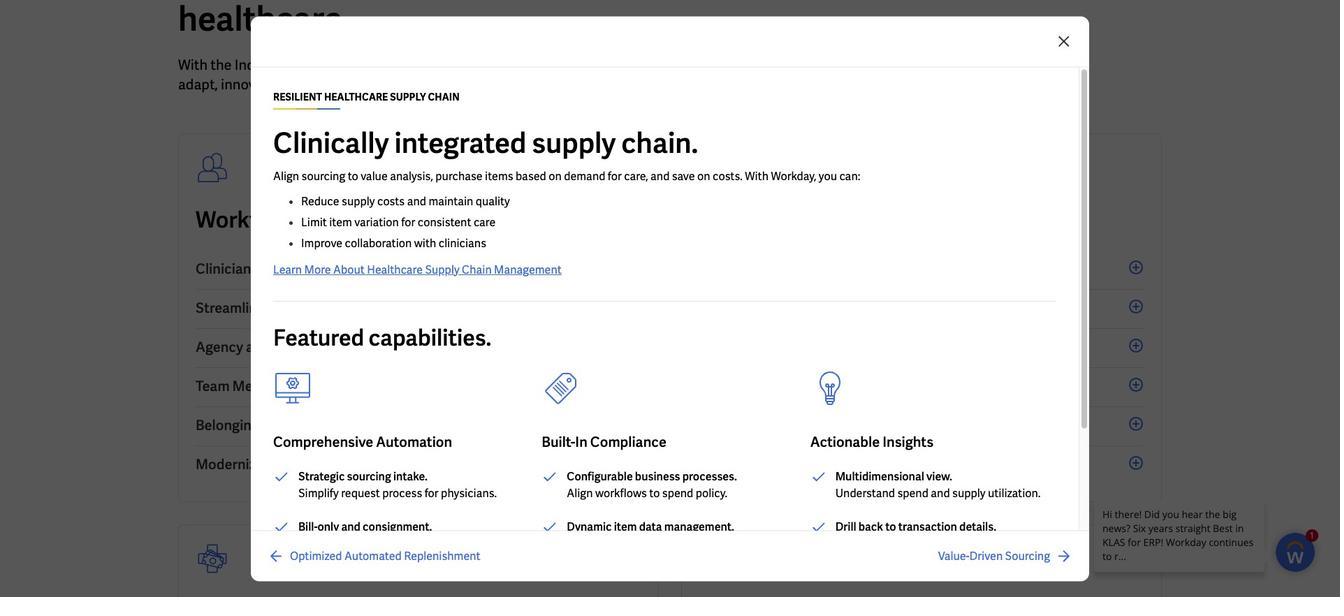 Task type: describe. For each thing, give the bounding box(es) containing it.
with
[[414, 235, 436, 250]]

sourcing for bottom value-driven sourcing button
[[1005, 549, 1050, 563]]

0 vertical spatial value-driven sourcing button
[[699, 290, 1145, 329]]

streamlined recruiting and onboarding button
[[196, 290, 641, 329]]

modernized hr service delivery button
[[196, 446, 641, 485]]

align inside configurable business processes. align workflows to spend policy.
[[567, 486, 593, 500]]

data
[[639, 519, 662, 534]]

actionable
[[810, 433, 880, 451]]

future
[[378, 205, 445, 235]]

agency
[[196, 338, 243, 356]]

0 horizontal spatial align
[[273, 168, 299, 183]]

clinically integrated supply chain. dialog
[[0, 0, 1340, 597]]

1 vertical spatial the
[[340, 205, 374, 235]]

consignment.
[[363, 519, 432, 534]]

engagement inside the clinician engagement and retention "button"
[[254, 260, 334, 278]]

supply
[[425, 262, 460, 277]]

clinician engagement and retention button
[[196, 251, 641, 290]]

while
[[373, 75, 406, 94]]

processes.
[[682, 469, 737, 484]]

belonging and diversity to drive health equity button
[[196, 407, 641, 446]]

healthcare
[[367, 262, 423, 277]]

from
[[536, 56, 566, 74]]

comprehensive
[[273, 433, 373, 451]]

team member experience and well-being button
[[196, 368, 641, 407]]

dynamic
[[567, 519, 612, 534]]

supply inside multidimensional view. understand spend and supply utilization.
[[952, 486, 986, 500]]

can:
[[839, 168, 860, 183]]

workforce
[[196, 205, 302, 235]]

driven for bottom value-driven sourcing button
[[970, 549, 1003, 563]]

with the industry accelerator for healthcare, you benefit from a global ecosystem of partners to help you adapt, innovate, and scale—all while fast-tracking your digital transformation.
[[178, 56, 833, 94]]

care
[[474, 215, 496, 229]]

scale—all
[[308, 75, 370, 94]]

and up featured capabilities.
[[344, 299, 368, 317]]

belonging
[[196, 416, 259, 435]]

clinician engagement and retention
[[196, 260, 426, 278]]

to right the back
[[885, 519, 896, 534]]

agency and contract labor optimization
[[196, 338, 455, 356]]

global
[[579, 56, 618, 74]]

care,
[[624, 168, 648, 183]]

supplier diversity and engagement button
[[699, 368, 1145, 407]]

variation
[[355, 215, 399, 229]]

based
[[516, 168, 546, 183]]

ecosystem
[[621, 56, 689, 74]]

team
[[196, 377, 230, 395]]

and up hr
[[262, 416, 286, 435]]

for inside 'reduce supply costs and maintain quality limit item variation for consistent care improve collaboration with clinicians'
[[401, 215, 415, 229]]

automation
[[376, 433, 452, 451]]

resilient
[[273, 90, 322, 103]]

clinically integrated supply chain.
[[273, 124, 698, 161]]

and inside multidimensional view. understand spend and supply utilization.
[[931, 486, 950, 500]]

driven for value-driven sourcing button to the top
[[738, 299, 780, 317]]

item inside 'reduce supply costs and maintain quality limit item variation for consistent care improve collaboration with clinicians'
[[329, 215, 352, 229]]

process
[[382, 486, 422, 500]]

configurable
[[567, 469, 633, 484]]

actionable insights
[[810, 433, 934, 451]]

optimization
[[372, 338, 455, 356]]

understand
[[835, 486, 895, 500]]

limit
[[301, 215, 327, 229]]

you inside clinically integrated supply chain. dialog
[[819, 168, 837, 183]]

health for drive
[[401, 416, 444, 435]]

tracking
[[437, 75, 489, 94]]

equity
[[446, 416, 487, 435]]

dynamic item data management.
[[567, 519, 734, 534]]

value-driven sourcing for bottom value-driven sourcing button
[[938, 549, 1050, 563]]

belonging and diversity to drive health equity
[[196, 416, 487, 435]]

policy.
[[696, 486, 728, 500]]

align sourcing to value analysis, purchase items based on demand for care, and save on costs. with workday, you can:
[[273, 168, 860, 183]]

supplier diversity and engagement
[[699, 377, 921, 395]]

diversity inside button
[[754, 377, 811, 395]]

1 vertical spatial item
[[614, 519, 637, 534]]

0 vertical spatial optimized automated replenishment
[[699, 456, 938, 474]]

bill-
[[298, 519, 318, 534]]

replenishment inside clinically integrated supply chain. dialog
[[404, 549, 480, 563]]

save
[[672, 168, 695, 183]]

engagement inside supplier diversity and engagement button
[[841, 377, 921, 395]]

service
[[296, 456, 343, 474]]

intake.
[[393, 469, 428, 484]]

compliance
[[590, 433, 667, 451]]

a
[[569, 56, 576, 74]]

multidimensional view. understand spend and supply utilization.
[[835, 469, 1041, 500]]

management.
[[664, 519, 734, 534]]

back
[[859, 519, 883, 534]]

spend inside configurable business processes. align workflows to spend policy.
[[662, 486, 693, 500]]

workflows
[[595, 486, 647, 500]]

optimized automated replenishment inside clinically integrated supply chain. dialog
[[290, 549, 480, 563]]

capabilities.
[[369, 323, 491, 352]]

value
[[361, 168, 388, 183]]

about
[[333, 262, 365, 277]]

agency and contract labor optimization button
[[196, 329, 641, 368]]

purchase
[[436, 168, 483, 183]]

healthcare
[[324, 90, 388, 103]]

spend inside multidimensional view. understand spend and supply utilization.
[[897, 486, 929, 500]]

recruiting
[[276, 299, 342, 317]]

1 horizontal spatial optimized automated replenishment button
[[699, 446, 1145, 485]]

supply inside 'reduce supply costs and maintain quality limit item variation for consistent care improve collaboration with clinicians'
[[342, 194, 375, 208]]

physicians.
[[441, 486, 497, 500]]

for up improve
[[307, 205, 335, 235]]

strategic sourcing intake. simplify request process for physicians.
[[298, 469, 497, 500]]

health for of
[[474, 205, 542, 235]]

fast-
[[409, 75, 437, 94]]

reduce
[[301, 194, 339, 208]]

integrated
[[394, 124, 526, 161]]

costs
[[377, 194, 405, 208]]

digital
[[523, 75, 562, 94]]

value- for value-driven sourcing button to the top
[[699, 299, 738, 317]]

optimized inside clinically integrated supply chain. dialog
[[290, 549, 342, 563]]

sourcing for intake.
[[347, 469, 391, 484]]

drill
[[835, 519, 856, 534]]



Task type: vqa. For each thing, say whether or not it's contained in the screenshot.
Inspiring stories from inspiring customers.
no



Task type: locate. For each thing, give the bounding box(es) containing it.
only
[[318, 519, 339, 534]]

being
[[421, 377, 457, 395]]

0 horizontal spatial value-
[[699, 299, 738, 317]]

0 horizontal spatial sourcing
[[783, 299, 840, 317]]

1 horizontal spatial of
[[692, 56, 704, 74]]

value-driven sourcing inside clinically integrated supply chain. dialog
[[938, 549, 1050, 563]]

chain
[[462, 262, 492, 277]]

1 vertical spatial value-driven sourcing button
[[938, 548, 1073, 565]]

of up clinicians
[[449, 205, 470, 235]]

1 vertical spatial replenishment
[[404, 549, 480, 563]]

1 spend from the left
[[662, 486, 693, 500]]

drill back to transaction details.
[[835, 519, 996, 534]]

0 vertical spatial driven
[[738, 299, 780, 317]]

0 vertical spatial the
[[211, 56, 232, 74]]

experience
[[289, 377, 359, 395]]

0 vertical spatial item
[[329, 215, 352, 229]]

to inside configurable business processes. align workflows to spend policy.
[[649, 486, 660, 500]]

1 on from the left
[[549, 168, 562, 183]]

on right based on the top left of page
[[549, 168, 562, 183]]

well-
[[389, 377, 421, 395]]

drive
[[364, 416, 398, 435]]

built-in compliance
[[542, 433, 667, 451]]

supply up details.
[[952, 486, 986, 500]]

supply up align sourcing to value analysis, purchase items based on demand for care, and save on costs. with workday, you can:
[[532, 124, 616, 161]]

1 horizontal spatial sourcing
[[347, 469, 391, 484]]

align
[[273, 168, 299, 183], [567, 486, 593, 500]]

health down items
[[474, 205, 542, 235]]

1 vertical spatial supply
[[342, 194, 375, 208]]

the up adapt,
[[211, 56, 232, 74]]

view.
[[927, 469, 952, 484]]

adapt,
[[178, 75, 218, 94]]

0 horizontal spatial replenishment
[[404, 549, 480, 563]]

automated down bill-only and consignment.
[[344, 549, 402, 563]]

with right the costs.
[[745, 168, 769, 183]]

of left partners
[[692, 56, 704, 74]]

1 vertical spatial optimized automated replenishment
[[290, 549, 480, 563]]

with
[[178, 56, 208, 74], [745, 168, 769, 183]]

automated inside clinically integrated supply chain. dialog
[[344, 549, 402, 563]]

1 vertical spatial engagement
[[841, 377, 921, 395]]

with inside clinically integrated supply chain. dialog
[[745, 168, 769, 183]]

spend down "business"
[[662, 486, 693, 500]]

optimized automated replenishment down the consignment.
[[290, 549, 480, 563]]

and right costs
[[407, 194, 426, 208]]

hr
[[274, 456, 293, 474]]

modernized hr service delivery
[[196, 456, 398, 474]]

value-
[[699, 299, 738, 317], [938, 549, 970, 563]]

sourcing inside strategic sourcing intake. simplify request process for physicians.
[[347, 469, 391, 484]]

learn
[[273, 262, 302, 277]]

business
[[635, 469, 680, 484]]

1 horizontal spatial the
[[340, 205, 374, 235]]

help
[[780, 56, 808, 74]]

member
[[232, 377, 286, 395]]

to down "business"
[[649, 486, 660, 500]]

1 horizontal spatial health
[[474, 205, 542, 235]]

built-
[[542, 433, 575, 451]]

0 horizontal spatial sourcing
[[302, 168, 345, 183]]

item right limit
[[329, 215, 352, 229]]

demand
[[564, 168, 605, 183]]

1 vertical spatial automated
[[344, 549, 402, 563]]

supply up variation
[[342, 194, 375, 208]]

reduce supply costs and maintain quality limit item variation for consistent care improve collaboration with clinicians
[[301, 194, 510, 250]]

1 vertical spatial align
[[567, 486, 593, 500]]

1 vertical spatial diversity
[[289, 416, 345, 435]]

and
[[281, 75, 305, 94], [651, 168, 670, 183], [407, 194, 426, 208], [337, 260, 361, 278], [344, 299, 368, 317], [246, 338, 270, 356], [362, 377, 386, 395], [814, 377, 838, 395], [262, 416, 286, 435], [931, 486, 950, 500], [341, 519, 360, 534]]

0 vertical spatial value-driven sourcing
[[699, 299, 840, 317]]

diversity inside button
[[289, 416, 345, 435]]

the inside with the industry accelerator for healthcare, you benefit from a global ecosystem of partners to help you adapt, innovate, and scale—all while fast-tracking your digital transformation.
[[211, 56, 232, 74]]

driven inside clinically integrated supply chain. dialog
[[970, 549, 1003, 563]]

1 horizontal spatial replenishment
[[842, 456, 938, 474]]

2 horizontal spatial supply
[[952, 486, 986, 500]]

0 vertical spatial align
[[273, 168, 299, 183]]

1 horizontal spatial with
[[745, 168, 769, 183]]

item left data
[[614, 519, 637, 534]]

0 horizontal spatial optimized automated replenishment button
[[268, 548, 480, 565]]

and right only
[[341, 519, 360, 534]]

0 horizontal spatial automated
[[344, 549, 402, 563]]

2 vertical spatial supply
[[952, 486, 986, 500]]

0 vertical spatial sourcing
[[783, 299, 840, 317]]

1 horizontal spatial diversity
[[754, 377, 811, 395]]

0 horizontal spatial optimized
[[290, 549, 342, 563]]

1 horizontal spatial engagement
[[841, 377, 921, 395]]

and right the more at the top left
[[337, 260, 361, 278]]

partners
[[707, 56, 761, 74]]

0 horizontal spatial health
[[401, 416, 444, 435]]

optimized automated replenishment button inside clinically integrated supply chain. dialog
[[268, 548, 480, 565]]

streamlined
[[196, 299, 273, 317]]

0 vertical spatial sourcing
[[302, 168, 345, 183]]

value- inside clinically integrated supply chain. dialog
[[938, 549, 970, 563]]

0 horizontal spatial optimized automated replenishment
[[290, 549, 480, 563]]

you up tracking
[[462, 56, 485, 74]]

1 horizontal spatial optimized automated replenishment
[[699, 456, 938, 474]]

1 horizontal spatial value-
[[938, 549, 970, 563]]

quality
[[476, 194, 510, 208]]

0 vertical spatial health
[[474, 205, 542, 235]]

1 horizontal spatial sourcing
[[1005, 549, 1050, 563]]

replenishment
[[842, 456, 938, 474], [404, 549, 480, 563]]

for up with
[[401, 215, 415, 229]]

1 vertical spatial sourcing
[[347, 469, 391, 484]]

automated down actionable in the bottom right of the page
[[767, 456, 839, 474]]

value-driven sourcing for value-driven sourcing button to the top
[[699, 299, 840, 317]]

sourcing for to
[[302, 168, 345, 183]]

chain
[[428, 90, 460, 103]]

0 vertical spatial supply
[[532, 124, 616, 161]]

to inside button
[[348, 416, 362, 435]]

0 horizontal spatial driven
[[738, 299, 780, 317]]

delivery
[[346, 456, 398, 474]]

0 horizontal spatial on
[[549, 168, 562, 183]]

sourcing for value-driven sourcing button to the top
[[783, 299, 840, 317]]

for inside strategic sourcing intake. simplify request process for physicians.
[[425, 486, 439, 500]]

sourcing up request
[[347, 469, 391, 484]]

featured capabilities.
[[273, 323, 491, 352]]

sourcing inside clinically integrated supply chain. dialog
[[1005, 549, 1050, 563]]

1 horizontal spatial item
[[614, 519, 637, 534]]

1 vertical spatial of
[[449, 205, 470, 235]]

and down industry on the left of page
[[281, 75, 305, 94]]

to left drive
[[348, 416, 362, 435]]

0 horizontal spatial item
[[329, 215, 352, 229]]

1 vertical spatial optimized automated replenishment button
[[268, 548, 480, 565]]

you left can:
[[819, 168, 837, 183]]

1 vertical spatial optimized
[[290, 549, 342, 563]]

sourcing up reduce
[[302, 168, 345, 183]]

your
[[492, 75, 520, 94]]

1 horizontal spatial automated
[[767, 456, 839, 474]]

1 horizontal spatial on
[[697, 168, 710, 183]]

engagement
[[254, 260, 334, 278], [841, 377, 921, 395]]

details.
[[959, 519, 996, 534]]

0 vertical spatial automated
[[767, 456, 839, 474]]

configurable business processes. align workflows to spend policy.
[[567, 469, 737, 500]]

replenishment down actionable insights
[[842, 456, 938, 474]]

diversity right supplier
[[754, 377, 811, 395]]

1 vertical spatial value-
[[938, 549, 970, 563]]

costs.
[[713, 168, 743, 183]]

1 vertical spatial with
[[745, 168, 769, 183]]

workday,
[[771, 168, 816, 183]]

benefit
[[488, 56, 533, 74]]

resilient healthcare supply chain
[[273, 90, 460, 103]]

healthcare,
[[387, 56, 459, 74]]

value- for bottom value-driven sourcing button
[[938, 549, 970, 563]]

for up while
[[367, 56, 384, 74]]

0 horizontal spatial supply
[[342, 194, 375, 208]]

strategic
[[298, 469, 345, 484]]

consistent
[[418, 215, 471, 229]]

optimized automated replenishment button
[[699, 446, 1145, 485], [268, 548, 480, 565]]

1 horizontal spatial optimized
[[699, 456, 764, 474]]

for left care,
[[608, 168, 622, 183]]

driven
[[738, 299, 780, 317], [970, 549, 1003, 563]]

collaboration
[[345, 235, 412, 250]]

1 horizontal spatial align
[[567, 486, 593, 500]]

sourcing
[[302, 168, 345, 183], [347, 469, 391, 484]]

insights
[[883, 433, 934, 451]]

with up adapt,
[[178, 56, 208, 74]]

with inside with the industry accelerator for healthcare, you benefit from a global ecosystem of partners to help you adapt, innovate, and scale—all while fast-tracking your digital transformation.
[[178, 56, 208, 74]]

to inside with the industry accelerator for healthcare, you benefit from a global ecosystem of partners to help you adapt, innovate, and scale—all while fast-tracking your digital transformation.
[[764, 56, 777, 74]]

0 vertical spatial optimized automated replenishment button
[[699, 446, 1145, 485]]

engagement down improve
[[254, 260, 334, 278]]

health down team member experience and well-being button
[[401, 416, 444, 435]]

value-driven sourcing
[[699, 299, 840, 317], [938, 549, 1050, 563]]

items
[[485, 168, 513, 183]]

and right agency
[[246, 338, 270, 356]]

1 vertical spatial value-driven sourcing
[[938, 549, 1050, 563]]

labor
[[332, 338, 369, 356]]

modernized
[[196, 456, 271, 474]]

0 vertical spatial of
[[692, 56, 704, 74]]

analysis,
[[390, 168, 433, 183]]

0 vertical spatial value-
[[699, 299, 738, 317]]

and inside with the industry accelerator for healthcare, you benefit from a global ecosystem of partners to help you adapt, innovate, and scale—all while fast-tracking your digital transformation.
[[281, 75, 305, 94]]

supplier
[[699, 377, 752, 395]]

1 horizontal spatial value-driven sourcing
[[938, 549, 1050, 563]]

diversity up "service"
[[289, 416, 345, 435]]

retention
[[363, 260, 426, 278]]

transformation.
[[565, 75, 663, 94]]

optimized automated replenishment down actionable in the bottom right of the page
[[699, 456, 938, 474]]

management
[[494, 262, 562, 277]]

health inside button
[[401, 416, 444, 435]]

and down view.
[[931, 486, 950, 500]]

of inside with the industry accelerator for healthcare, you benefit from a global ecosystem of partners to help you adapt, innovate, and scale—all while fast-tracking your digital transformation.
[[692, 56, 704, 74]]

in
[[575, 433, 588, 451]]

and left save
[[651, 168, 670, 183]]

to left help
[[764, 56, 777, 74]]

0 horizontal spatial of
[[449, 205, 470, 235]]

0 horizontal spatial with
[[178, 56, 208, 74]]

clinicians
[[439, 235, 486, 250]]

0 vertical spatial with
[[178, 56, 208, 74]]

0 horizontal spatial spend
[[662, 486, 693, 500]]

0 horizontal spatial engagement
[[254, 260, 334, 278]]

for
[[367, 56, 384, 74], [608, 168, 622, 183], [307, 205, 335, 235], [401, 215, 415, 229], [425, 486, 439, 500]]

0 horizontal spatial the
[[211, 56, 232, 74]]

and left well-
[[362, 377, 386, 395]]

and inside 'reduce supply costs and maintain quality limit item variation for consistent care improve collaboration with clinicians'
[[407, 194, 426, 208]]

spend down view.
[[897, 486, 929, 500]]

on right save
[[697, 168, 710, 183]]

workforce for the future of health
[[196, 205, 542, 235]]

improve
[[301, 235, 342, 250]]

replenishment down the consignment.
[[404, 549, 480, 563]]

2 on from the left
[[697, 168, 710, 183]]

align down the clinically
[[273, 168, 299, 183]]

0 horizontal spatial value-driven sourcing
[[699, 299, 840, 317]]

0 horizontal spatial diversity
[[289, 416, 345, 435]]

0 vertical spatial diversity
[[754, 377, 811, 395]]

for inside with the industry accelerator for healthcare, you benefit from a global ecosystem of partners to help you adapt, innovate, and scale—all while fast-tracking your digital transformation.
[[367, 56, 384, 74]]

transaction
[[898, 519, 957, 534]]

you right help
[[811, 56, 833, 74]]

align down configurable
[[567, 486, 593, 500]]

comprehensive automation
[[273, 433, 452, 451]]

0 vertical spatial engagement
[[254, 260, 334, 278]]

0 vertical spatial optimized
[[699, 456, 764, 474]]

for down intake.
[[425, 486, 439, 500]]

1 vertical spatial driven
[[970, 549, 1003, 563]]

optimized up policy.
[[699, 456, 764, 474]]

1 horizontal spatial spend
[[897, 486, 929, 500]]

and inside "button"
[[337, 260, 361, 278]]

1 vertical spatial health
[[401, 416, 444, 435]]

learn more about healthcare supply chain management
[[273, 262, 562, 277]]

1 vertical spatial sourcing
[[1005, 549, 1050, 563]]

item
[[329, 215, 352, 229], [614, 519, 637, 534]]

1 horizontal spatial driven
[[970, 549, 1003, 563]]

engagement up actionable insights
[[841, 377, 921, 395]]

0 vertical spatial replenishment
[[842, 456, 938, 474]]

2 spend from the left
[[897, 486, 929, 500]]

maintain
[[429, 194, 473, 208]]

the
[[211, 56, 232, 74], [340, 205, 374, 235]]

1 horizontal spatial supply
[[532, 124, 616, 161]]

to left value
[[348, 168, 358, 183]]

spend
[[662, 486, 693, 500], [897, 486, 929, 500]]

optimized down bill-
[[290, 549, 342, 563]]

the up collaboration
[[340, 205, 374, 235]]

more
[[304, 262, 331, 277]]

and up actionable in the bottom right of the page
[[814, 377, 838, 395]]

accelerator
[[290, 56, 364, 74]]



